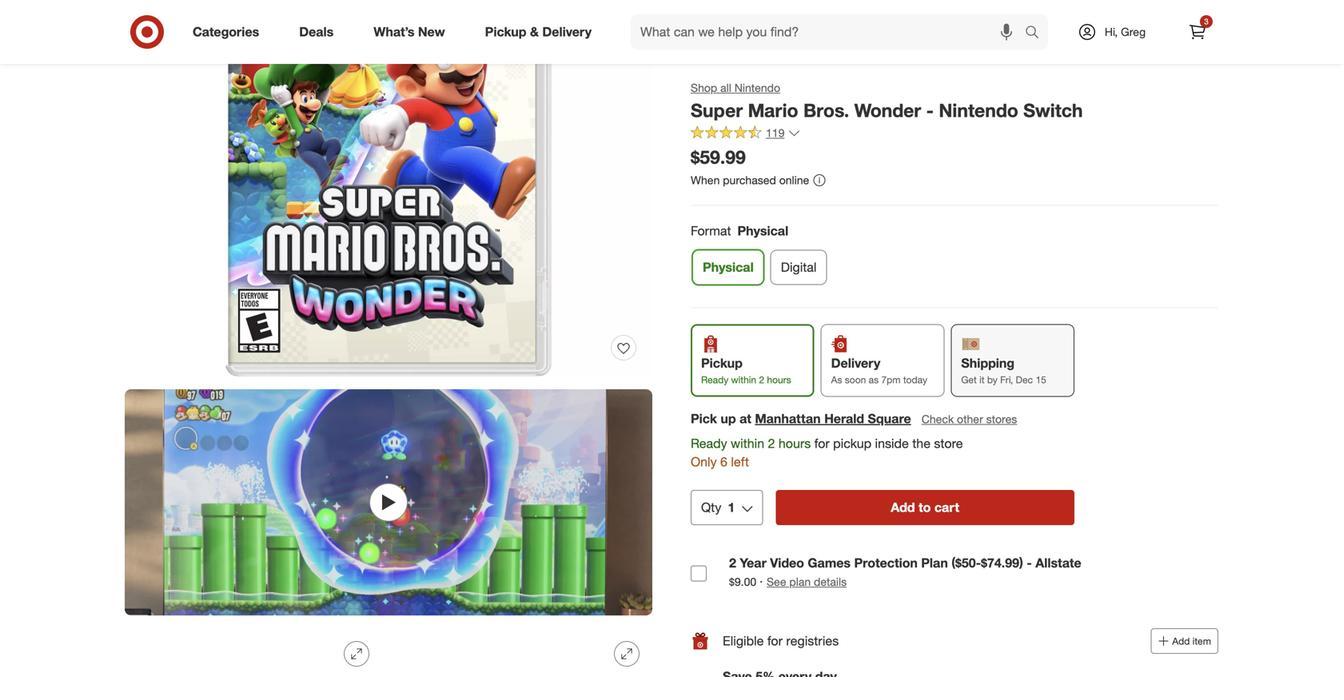 Task type: vqa. For each thing, say whether or not it's contained in the screenshot.
the tree
no



Task type: locate. For each thing, give the bounding box(es) containing it.
nintendo up mario
[[735, 81, 781, 95]]

for inside the "ready within 2 hours for pickup inside the store only 6 left"
[[815, 436, 830, 451]]

within
[[731, 374, 757, 386], [731, 436, 765, 451]]

None checkbox
[[691, 566, 707, 582]]

mario
[[748, 99, 799, 122]]

7pm
[[882, 374, 901, 386]]

1 horizontal spatial nintendo
[[939, 99, 1019, 122]]

group
[[689, 222, 1219, 291]]

new
[[418, 24, 445, 40]]

1 within from the top
[[731, 374, 757, 386]]

ready up only
[[691, 436, 727, 451]]

deals
[[299, 24, 334, 40]]

to
[[919, 500, 931, 516]]

ready within 2 hours for pickup inside the store only 6 left
[[691, 436, 963, 470]]

stores
[[987, 412, 1017, 426]]

1 vertical spatial delivery
[[831, 355, 881, 371]]

pickup left &
[[485, 24, 527, 40]]

pickup up up
[[701, 355, 743, 371]]

qty
[[701, 500, 722, 516]]

add left "item"
[[1173, 635, 1190, 647]]

1 horizontal spatial pickup
[[701, 355, 743, 371]]

add to cart
[[891, 500, 960, 516]]

format
[[691, 223, 731, 239]]

add for add to cart
[[891, 500, 915, 516]]

delivery up the soon
[[831, 355, 881, 371]]

the
[[913, 436, 931, 451]]

for right eligible
[[768, 633, 783, 649]]

herald
[[825, 411, 864, 427]]

digital link
[[771, 250, 827, 285]]

2 down manhattan
[[768, 436, 775, 451]]

pickup
[[833, 436, 872, 451]]

0 vertical spatial hours
[[767, 374, 791, 386]]

purchased
[[723, 173, 776, 187]]

physical down the format physical on the right top of the page
[[703, 259, 754, 275]]

0 vertical spatial add
[[891, 500, 915, 516]]

check other stores
[[922, 412, 1017, 426]]

- right the wonder
[[927, 99, 934, 122]]

1 horizontal spatial delivery
[[831, 355, 881, 371]]

hours
[[767, 374, 791, 386], [779, 436, 811, 451]]

0 vertical spatial 2
[[759, 374, 765, 386]]

video
[[770, 555, 804, 571]]

1 vertical spatial within
[[731, 436, 765, 451]]

1 horizontal spatial 2
[[759, 374, 765, 386]]

- right $74.99)
[[1027, 555, 1032, 571]]

1 horizontal spatial -
[[1027, 555, 1032, 571]]

hours up manhattan
[[767, 374, 791, 386]]

wonder
[[855, 99, 921, 122]]

1 vertical spatial -
[[1027, 555, 1032, 571]]

delivery right &
[[543, 24, 592, 40]]

pickup inside the pickup ready within 2 hours
[[701, 355, 743, 371]]

manhattan herald square button
[[755, 410, 911, 428]]

0 horizontal spatial delivery
[[543, 24, 592, 40]]

delivery inside delivery as soon as 7pm today
[[831, 355, 881, 371]]

0 horizontal spatial -
[[927, 99, 934, 122]]

2 inside the pickup ready within 2 hours
[[759, 374, 765, 386]]

check other stores button
[[921, 411, 1018, 428]]

ready up pick
[[701, 374, 729, 386]]

switch
[[1024, 99, 1083, 122]]

within up at
[[731, 374, 757, 386]]

hours inside the pickup ready within 2 hours
[[767, 374, 791, 386]]

0 vertical spatial delivery
[[543, 24, 592, 40]]

super
[[691, 99, 743, 122]]

0 vertical spatial pickup
[[485, 24, 527, 40]]

&
[[530, 24, 539, 40]]

0 horizontal spatial nintendo
[[735, 81, 781, 95]]

physical up physical link
[[738, 223, 789, 239]]

0 vertical spatial for
[[815, 436, 830, 451]]

see plan details button
[[767, 574, 847, 590]]

qty 1
[[701, 500, 735, 516]]

pickup & delivery
[[485, 24, 592, 40]]

delivery
[[543, 24, 592, 40], [831, 355, 881, 371]]

$9.00
[[729, 575, 757, 589]]

add
[[891, 500, 915, 516], [1173, 635, 1190, 647]]

nintendo
[[735, 81, 781, 95], [939, 99, 1019, 122]]

get
[[961, 374, 977, 386]]

add item
[[1173, 635, 1212, 647]]

1 vertical spatial hours
[[779, 436, 811, 451]]

within up left
[[731, 436, 765, 451]]

1 vertical spatial add
[[1173, 635, 1190, 647]]

2 within from the top
[[731, 436, 765, 451]]

for down manhattan herald square button
[[815, 436, 830, 451]]

2
[[759, 374, 765, 386], [768, 436, 775, 451], [729, 555, 736, 571]]

1 vertical spatial 2
[[768, 436, 775, 451]]

0 vertical spatial within
[[731, 374, 757, 386]]

delivery inside pickup & delivery link
[[543, 24, 592, 40]]

square
[[868, 411, 911, 427]]

what's new link
[[360, 14, 465, 50]]

0 horizontal spatial for
[[768, 633, 783, 649]]

0 vertical spatial ready
[[701, 374, 729, 386]]

0 horizontal spatial add
[[891, 500, 915, 516]]

super mario bros. wonder - nintendo switch, 3 of 15 image
[[125, 629, 382, 677]]

ready
[[701, 374, 729, 386], [691, 436, 727, 451]]

3
[[1205, 16, 1209, 26]]

pickup for ready
[[701, 355, 743, 371]]

nintendo left switch
[[939, 99, 1019, 122]]

15
[[1036, 374, 1047, 386]]

1 vertical spatial ready
[[691, 436, 727, 451]]

pickup
[[485, 24, 527, 40], [701, 355, 743, 371]]

0 horizontal spatial pickup
[[485, 24, 527, 40]]

0 vertical spatial -
[[927, 99, 934, 122]]

2 horizontal spatial 2
[[768, 436, 775, 451]]

2 vertical spatial 2
[[729, 555, 736, 571]]

see
[[767, 575, 787, 589]]

deals link
[[286, 14, 354, 50]]

hours down pick up at manhattan herald square
[[779, 436, 811, 451]]

1 horizontal spatial add
[[1173, 635, 1190, 647]]

-
[[927, 99, 934, 122], [1027, 555, 1032, 571]]

6
[[721, 454, 728, 470]]

cart
[[935, 500, 960, 516]]

when
[[691, 173, 720, 187]]

2 inside the "ready within 2 hours for pickup inside the store only 6 left"
[[768, 436, 775, 451]]

for
[[815, 436, 830, 451], [768, 633, 783, 649]]

1 vertical spatial pickup
[[701, 355, 743, 371]]

ready inside the pickup ready within 2 hours
[[701, 374, 729, 386]]

protection
[[854, 555, 918, 571]]

0 vertical spatial nintendo
[[735, 81, 781, 95]]

1 horizontal spatial for
[[815, 436, 830, 451]]

eligible
[[723, 633, 764, 649]]

2 left year
[[729, 555, 736, 571]]

add left to
[[891, 500, 915, 516]]

0 vertical spatial physical
[[738, 223, 789, 239]]

0 horizontal spatial 2
[[729, 555, 736, 571]]

when purchased online
[[691, 173, 809, 187]]

2 up manhattan
[[759, 374, 765, 386]]



Task type: describe. For each thing, give the bounding box(es) containing it.
$74.99)
[[981, 555, 1023, 571]]

shop
[[691, 81, 717, 95]]

within inside the pickup ready within 2 hours
[[731, 374, 757, 386]]

shop all nintendo super mario bros. wonder - nintendo switch
[[691, 81, 1083, 122]]

store
[[934, 436, 963, 451]]

physical link
[[693, 250, 764, 285]]

by
[[988, 374, 998, 386]]

super mario bros. wonder - nintendo switch, 4 of 15 image
[[395, 629, 653, 677]]

categories link
[[179, 14, 279, 50]]

bros.
[[804, 99, 849, 122]]

digital
[[781, 259, 817, 275]]

super mario bros. wonder - nintendo switch, 1 of 15 image
[[125, 0, 653, 377]]

soon
[[845, 374, 866, 386]]

pickup & delivery link
[[472, 14, 612, 50]]

plan
[[921, 555, 948, 571]]

2 inside 2 year video games protection plan ($50-$74.99) - allstate $9.00 · see plan details
[[729, 555, 736, 571]]

format physical
[[691, 223, 789, 239]]

hi,
[[1105, 25, 1118, 39]]

greg
[[1121, 25, 1146, 39]]

1 vertical spatial nintendo
[[939, 99, 1019, 122]]

within inside the "ready within 2 hours for pickup inside the store only 6 left"
[[731, 436, 765, 451]]

games
[[808, 555, 851, 571]]

- inside shop all nintendo super mario bros. wonder - nintendo switch
[[927, 99, 934, 122]]

$59.99
[[691, 146, 746, 169]]

check
[[922, 412, 954, 426]]

left
[[731, 454, 749, 470]]

pickup ready within 2 hours
[[701, 355, 791, 386]]

what's
[[374, 24, 415, 40]]

shipping get it by fri, dec 15
[[961, 355, 1047, 386]]

it
[[980, 374, 985, 386]]

119
[[766, 126, 785, 140]]

ready inside the "ready within 2 hours for pickup inside the store only 6 left"
[[691, 436, 727, 451]]

What can we help you find? suggestions appear below search field
[[631, 14, 1029, 50]]

·
[[760, 574, 763, 589]]

- inside 2 year video games protection plan ($50-$74.99) - allstate $9.00 · see plan details
[[1027, 555, 1032, 571]]

item
[[1193, 635, 1212, 647]]

group containing format
[[689, 222, 1219, 291]]

fri,
[[1001, 374, 1013, 386]]

pick up at manhattan herald square
[[691, 411, 911, 427]]

shipping
[[961, 355, 1015, 371]]

as
[[831, 374, 842, 386]]

other
[[957, 412, 983, 426]]

as
[[869, 374, 879, 386]]

up
[[721, 411, 736, 427]]

($50-
[[952, 555, 981, 571]]

add item button
[[1151, 629, 1219, 654]]

add for add item
[[1173, 635, 1190, 647]]

119 link
[[691, 125, 801, 144]]

plan
[[790, 575, 811, 589]]

hours inside the "ready within 2 hours for pickup inside the store only 6 left"
[[779, 436, 811, 451]]

1 vertical spatial for
[[768, 633, 783, 649]]

1
[[728, 500, 735, 516]]

inside
[[875, 436, 909, 451]]

pick
[[691, 411, 717, 427]]

1 vertical spatial physical
[[703, 259, 754, 275]]

manhattan
[[755, 411, 821, 427]]

super mario bros. wonder - nintendo switch, 2 of 15, play video image
[[125, 389, 653, 616]]

2 year video games protection plan ($50-$74.99) - allstate $9.00 · see plan details
[[729, 555, 1082, 589]]

year
[[740, 555, 767, 571]]

today
[[904, 374, 928, 386]]

search
[[1018, 26, 1056, 41]]

online
[[779, 173, 809, 187]]

pickup for &
[[485, 24, 527, 40]]

at
[[740, 411, 752, 427]]

3 link
[[1180, 14, 1216, 50]]

details
[[814, 575, 847, 589]]

all
[[721, 81, 732, 95]]

what's new
[[374, 24, 445, 40]]

only
[[691, 454, 717, 470]]

eligible for registries
[[723, 633, 839, 649]]

hi, greg
[[1105, 25, 1146, 39]]

search button
[[1018, 14, 1056, 53]]

dec
[[1016, 374, 1033, 386]]

allstate
[[1036, 555, 1082, 571]]

registries
[[786, 633, 839, 649]]

categories
[[193, 24, 259, 40]]

delivery as soon as 7pm today
[[831, 355, 928, 386]]



